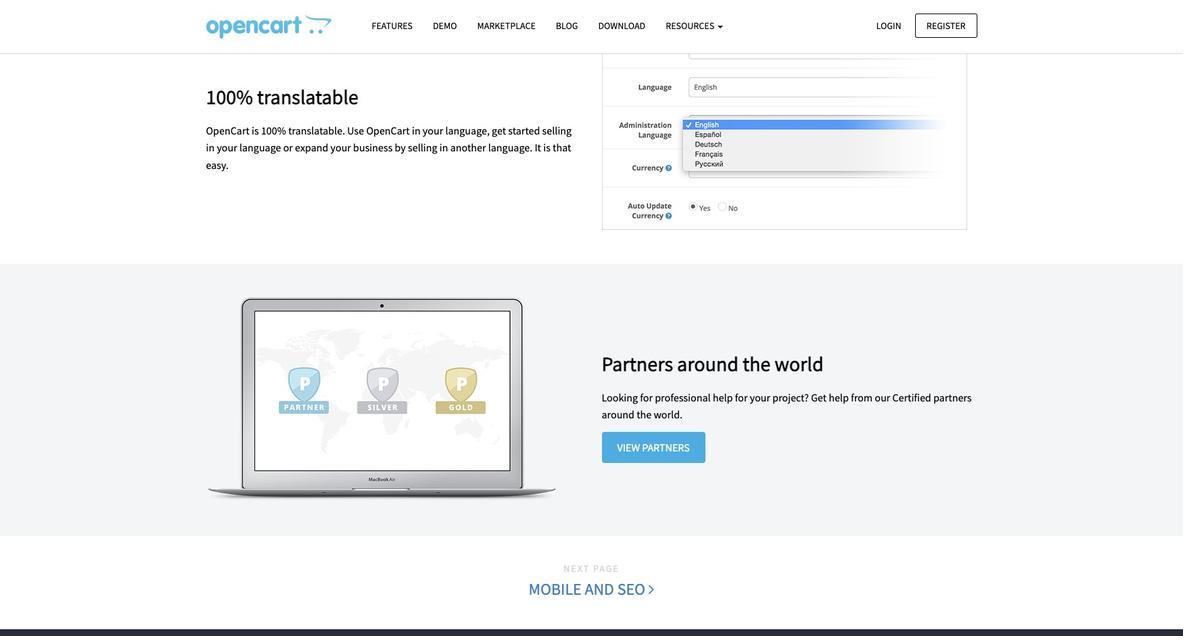 Task type: describe. For each thing, give the bounding box(es) containing it.
get
[[812, 391, 827, 405]]

world
[[775, 351, 824, 377]]

language
[[240, 141, 281, 155]]

page
[[594, 563, 620, 575]]

demo
[[433, 20, 457, 32]]

professional
[[655, 391, 711, 405]]

next page
[[564, 563, 620, 575]]

marketplace link
[[467, 14, 546, 38]]

that
[[553, 141, 572, 155]]

use
[[347, 124, 364, 137]]

language.
[[489, 141, 533, 155]]

demo link
[[423, 14, 467, 38]]

0 vertical spatial 100%
[[206, 84, 253, 109]]

1 horizontal spatial selling
[[543, 124, 572, 137]]

another
[[451, 141, 486, 155]]

0 horizontal spatial is
[[252, 124, 259, 137]]

download
[[599, 20, 646, 32]]

project?
[[773, 391, 809, 405]]

your down use
[[331, 141, 351, 155]]

100% translatable
[[206, 84, 359, 109]]

resources link
[[656, 14, 734, 38]]

expand
[[295, 141, 329, 155]]

the inside looking for professional help for your project? get help from our certified partners around the world.
[[637, 408, 652, 422]]

view
[[618, 442, 640, 455]]

100% translatable image
[[602, 30, 968, 230]]

mobile and seo link
[[528, 577, 656, 603]]

resources
[[666, 20, 717, 32]]

1 for from the left
[[641, 391, 653, 405]]

0 horizontal spatial selling
[[408, 141, 438, 155]]

1 opencart from the left
[[206, 124, 250, 137]]

and
[[585, 579, 615, 600]]

download link
[[589, 14, 656, 38]]

certified
[[893, 391, 932, 405]]

mobile and seo
[[529, 579, 649, 600]]

around inside looking for professional help for your project? get help from our certified partners around the world.
[[602, 408, 635, 422]]

angle right image
[[649, 581, 655, 597]]

2 horizontal spatial in
[[440, 141, 448, 155]]

0 horizontal spatial in
[[206, 141, 215, 155]]

1 horizontal spatial the
[[743, 351, 771, 377]]

translatable.
[[288, 124, 345, 137]]

features
[[372, 20, 413, 32]]

your inside looking for professional help for your project? get help from our certified partners around the world.
[[750, 391, 771, 405]]

next
[[564, 563, 590, 575]]

login
[[877, 19, 902, 31]]

blog
[[556, 20, 578, 32]]

started
[[509, 124, 540, 137]]

blog link
[[546, 14, 589, 38]]

2 help from the left
[[829, 391, 849, 405]]

1 help from the left
[[713, 391, 733, 405]]

1 horizontal spatial is
[[544, 141, 551, 155]]



Task type: locate. For each thing, give the bounding box(es) containing it.
easy.
[[206, 158, 229, 172]]

business
[[353, 141, 393, 155]]

partners down world.
[[642, 442, 690, 455]]

in left another
[[440, 141, 448, 155]]

100%
[[206, 84, 253, 109], [261, 124, 286, 137]]

partners up looking
[[602, 351, 674, 377]]

1 vertical spatial partners
[[642, 442, 690, 455]]

your left language,
[[423, 124, 444, 137]]

the left world.
[[637, 408, 652, 422]]

0 horizontal spatial the
[[637, 408, 652, 422]]

marketplace
[[478, 20, 536, 32]]

1 horizontal spatial around
[[678, 351, 739, 377]]

from
[[852, 391, 873, 405]]

1 vertical spatial is
[[544, 141, 551, 155]]

it
[[535, 141, 542, 155]]

1 horizontal spatial 100%
[[261, 124, 286, 137]]

0 horizontal spatial help
[[713, 391, 733, 405]]

opencart
[[206, 124, 250, 137], [366, 124, 410, 137]]

0 horizontal spatial opencart
[[206, 124, 250, 137]]

1 horizontal spatial help
[[829, 391, 849, 405]]

the
[[743, 351, 771, 377], [637, 408, 652, 422]]

0 vertical spatial around
[[678, 351, 739, 377]]

your up easy.
[[217, 141, 237, 155]]

0 horizontal spatial around
[[602, 408, 635, 422]]

our
[[875, 391, 891, 405]]

features link
[[362, 14, 423, 38]]

looking for professional help for your project? get help from our certified partners around the world.
[[602, 391, 972, 422]]

in left language,
[[412, 124, 421, 137]]

opencart up by
[[366, 124, 410, 137]]

1 vertical spatial the
[[637, 408, 652, 422]]

1 vertical spatial around
[[602, 408, 635, 422]]

is
[[252, 124, 259, 137], [544, 141, 551, 155]]

partners around the world
[[602, 351, 824, 377]]

2 for from the left
[[735, 391, 748, 405]]

selling
[[543, 124, 572, 137], [408, 141, 438, 155]]

opencart - features image
[[206, 14, 331, 39]]

0 vertical spatial the
[[743, 351, 771, 377]]

login link
[[865, 13, 914, 38]]

2 opencart from the left
[[366, 124, 410, 137]]

help down partners around the world
[[713, 391, 733, 405]]

0 vertical spatial partners
[[602, 351, 674, 377]]

opencart up easy.
[[206, 124, 250, 137]]

0 horizontal spatial 100%
[[206, 84, 253, 109]]

register link
[[916, 13, 978, 38]]

view partners link
[[602, 433, 706, 464]]

1 horizontal spatial opencart
[[366, 124, 410, 137]]

mobile
[[529, 579, 582, 600]]

or
[[283, 141, 293, 155]]

selling right by
[[408, 141, 438, 155]]

is up language
[[252, 124, 259, 137]]

0 vertical spatial is
[[252, 124, 259, 137]]

around down looking
[[602, 408, 635, 422]]

help
[[713, 391, 733, 405], [829, 391, 849, 405]]

looking
[[602, 391, 638, 405]]

translatable
[[257, 84, 359, 109]]

0 vertical spatial selling
[[543, 124, 572, 137]]

in
[[412, 124, 421, 137], [206, 141, 215, 155], [440, 141, 448, 155]]

view partners
[[618, 442, 690, 455]]

language,
[[446, 124, 490, 137]]

for down partners around the world
[[735, 391, 748, 405]]

0 horizontal spatial for
[[641, 391, 653, 405]]

world.
[[654, 408, 683, 422]]

in up easy.
[[206, 141, 215, 155]]

for right looking
[[641, 391, 653, 405]]

1 horizontal spatial for
[[735, 391, 748, 405]]

selling up that
[[543, 124, 572, 137]]

your
[[423, 124, 444, 137], [217, 141, 237, 155], [331, 141, 351, 155], [750, 391, 771, 405]]

opencart is 100% translatable. use opencart in your language, get started selling in your language or expand your business by selling in another language. it is that easy.
[[206, 124, 572, 172]]

get
[[492, 124, 506, 137]]

partners
[[934, 391, 972, 405]]

1 vertical spatial 100%
[[261, 124, 286, 137]]

seo
[[618, 579, 646, 600]]

the left world
[[743, 351, 771, 377]]

partners around the world image
[[206, 298, 556, 503]]

is right it
[[544, 141, 551, 155]]

100% inside opencart is 100% translatable. use opencart in your language, get started selling in your language or expand your business by selling in another language. it is that easy.
[[261, 124, 286, 137]]

your left the project?
[[750, 391, 771, 405]]

help right get
[[829, 391, 849, 405]]

partners
[[602, 351, 674, 377], [642, 442, 690, 455]]

for
[[641, 391, 653, 405], [735, 391, 748, 405]]

1 vertical spatial selling
[[408, 141, 438, 155]]

1 horizontal spatial in
[[412, 124, 421, 137]]

around
[[678, 351, 739, 377], [602, 408, 635, 422]]

by
[[395, 141, 406, 155]]

around up professional
[[678, 351, 739, 377]]

register
[[927, 19, 966, 31]]



Task type: vqa. For each thing, say whether or not it's contained in the screenshot.
AJAX Quick Checkout PRO (One Page Checkout, Fast Checkout) Image
no



